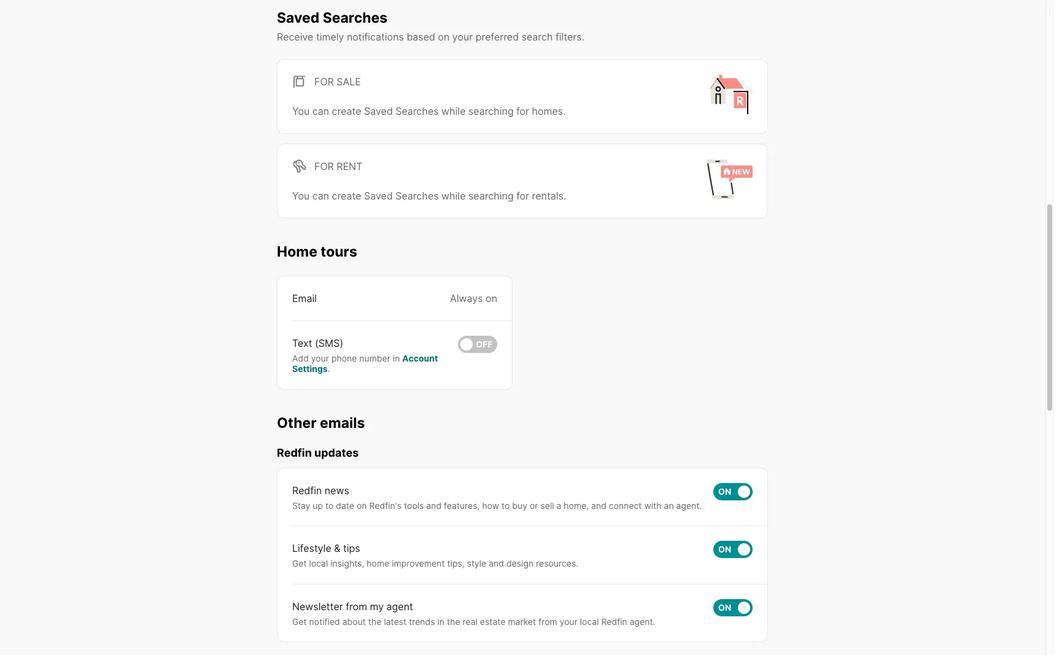 Task type: describe. For each thing, give the bounding box(es) containing it.
updates
[[314, 447, 359, 460]]

based
[[407, 31, 435, 43]]

on for searches
[[438, 31, 450, 43]]

my
[[370, 600, 384, 613]]

you for you can create saved searches while searching for homes .
[[292, 105, 310, 117]]

on for lifestyle & tips
[[719, 544, 732, 555]]

a
[[557, 500, 562, 511]]

&
[[334, 542, 341, 555]]

preferred
[[476, 31, 519, 43]]

add your phone number in
[[292, 353, 402, 363]]

buy
[[512, 500, 528, 511]]

notified
[[309, 616, 340, 627]]

local inside lifestyle & tips get local insights, home improvement tips, style and design resources.
[[309, 558, 328, 569]]

lifestyle
[[292, 542, 331, 555]]

features,
[[444, 500, 480, 511]]

settings
[[292, 364, 328, 374]]

notifications
[[347, 31, 404, 43]]

and inside lifestyle & tips get local insights, home improvement tips, style and design resources.
[[489, 558, 504, 569]]

search
[[522, 31, 553, 43]]

. for rentals
[[564, 190, 566, 202]]

0 horizontal spatial in
[[393, 353, 400, 363]]

text (sms)
[[292, 337, 343, 349]]

home,
[[564, 500, 589, 511]]

redfin's
[[369, 500, 402, 511]]

other
[[277, 414, 317, 431]]

date
[[336, 500, 354, 511]]

newsletter
[[292, 600, 343, 613]]

2 to from the left
[[502, 500, 510, 511]]

(sms)
[[315, 337, 343, 349]]

or
[[530, 500, 538, 511]]

receive
[[277, 31, 313, 43]]

on for newsletter from my agent
[[719, 602, 732, 613]]

account
[[402, 353, 438, 363]]

stay
[[292, 500, 310, 511]]

saved searches receive timely notifications based on your preferred search filters.
[[277, 9, 585, 43]]

searching for homes
[[469, 105, 514, 117]]

about
[[342, 616, 366, 627]]

your inside saved searches receive timely notifications based on your preferred search filters.
[[453, 31, 473, 43]]

for rent
[[314, 160, 363, 172]]

1 vertical spatial your
[[311, 353, 329, 363]]

for for rentals
[[517, 190, 529, 202]]

sell
[[541, 500, 554, 511]]

local inside the newsletter from my agent get notified about the latest trends in the real estate market from your local redfin agent.
[[580, 616, 599, 627]]

homes
[[532, 105, 563, 117]]

estate
[[480, 616, 506, 627]]

for sale
[[314, 75, 361, 88]]

searches for for rent
[[396, 190, 439, 202]]

rent
[[337, 160, 363, 172]]

home
[[367, 558, 390, 569]]

style
[[467, 558, 487, 569]]

get inside lifestyle & tips get local insights, home improvement tips, style and design resources.
[[292, 558, 307, 569]]

your inside the newsletter from my agent get notified about the latest trends in the real estate market from your local redfin agent.
[[560, 616, 578, 627]]

you can create saved searches while searching for homes .
[[292, 105, 566, 117]]

1 to from the left
[[325, 500, 334, 511]]

home tours
[[277, 243, 357, 260]]

you for you can create saved searches while searching for rentals .
[[292, 190, 310, 202]]

text
[[292, 337, 312, 349]]

email
[[292, 292, 317, 304]]

other emails
[[277, 414, 365, 431]]

real
[[463, 616, 478, 627]]

up
[[313, 500, 323, 511]]

agent. inside redfin news stay up to date on redfin's tools and features, how to buy or sell a home, and connect with an agent.
[[677, 500, 702, 511]]

searches for for sale
[[396, 105, 439, 117]]

market
[[508, 616, 536, 627]]

saved inside saved searches receive timely notifications based on your preferred search filters.
[[277, 9, 320, 26]]

tours
[[321, 243, 357, 260]]



Task type: vqa. For each thing, say whether or not it's contained in the screenshot.
the sq
no



Task type: locate. For each thing, give the bounding box(es) containing it.
can down the "for rent"
[[312, 190, 329, 202]]

1 can from the top
[[312, 105, 329, 117]]

2 on from the top
[[719, 544, 732, 555]]

1 horizontal spatial in
[[438, 616, 445, 627]]

0 vertical spatial get
[[292, 558, 307, 569]]

from up the about
[[346, 600, 367, 613]]

agent. inside the newsletter from my agent get notified about the latest trends in the real estate market from your local redfin agent.
[[630, 616, 656, 627]]

number
[[359, 353, 391, 363]]

you
[[292, 105, 310, 117], [292, 190, 310, 202]]

for left homes
[[517, 105, 529, 117]]

3 on from the top
[[719, 602, 732, 613]]

in
[[393, 353, 400, 363], [438, 616, 445, 627]]

1 horizontal spatial local
[[580, 616, 599, 627]]

2 vertical spatial searches
[[396, 190, 439, 202]]

your up settings
[[311, 353, 329, 363]]

insights,
[[331, 558, 364, 569]]

1 vertical spatial from
[[539, 616, 557, 627]]

the left real
[[447, 616, 460, 627]]

to right 'up'
[[325, 500, 334, 511]]

1 vertical spatial .
[[564, 190, 566, 202]]

1 for from the top
[[314, 75, 334, 88]]

2 get from the top
[[292, 616, 307, 627]]

can
[[312, 105, 329, 117], [312, 190, 329, 202]]

1 vertical spatial local
[[580, 616, 599, 627]]

2 for from the top
[[517, 190, 529, 202]]

0 vertical spatial searching
[[469, 105, 514, 117]]

get down newsletter
[[292, 616, 307, 627]]

account settings link
[[292, 353, 438, 374]]

0 horizontal spatial on
[[357, 500, 367, 511]]

redfin inside the newsletter from my agent get notified about the latest trends in the real estate market from your local redfin agent.
[[601, 616, 627, 627]]

1 vertical spatial on
[[486, 292, 497, 304]]

for
[[314, 75, 334, 88], [314, 160, 334, 172]]

0 vertical spatial while
[[442, 105, 466, 117]]

improvement
[[392, 558, 445, 569]]

2 you from the top
[[292, 190, 310, 202]]

2 can from the top
[[312, 190, 329, 202]]

for left 'rentals'
[[517, 190, 529, 202]]

your right market
[[560, 616, 578, 627]]

0 vertical spatial redfin
[[277, 447, 312, 460]]

connect
[[609, 500, 642, 511]]

for for homes
[[517, 105, 529, 117]]

redfin updates
[[277, 447, 359, 460]]

resources.
[[536, 558, 579, 569]]

1 vertical spatial create
[[332, 190, 361, 202]]

create down rent
[[332, 190, 361, 202]]

2 horizontal spatial your
[[560, 616, 578, 627]]

. for homes
[[563, 105, 566, 117]]

0 vertical spatial searches
[[323, 9, 388, 26]]

2 searching from the top
[[469, 190, 514, 202]]

1 horizontal spatial on
[[438, 31, 450, 43]]

design
[[507, 558, 534, 569]]

1 get from the top
[[292, 558, 307, 569]]

None checkbox
[[458, 336, 497, 353], [714, 483, 753, 500], [714, 541, 753, 558], [458, 336, 497, 353], [714, 483, 753, 500], [714, 541, 753, 558]]

create down sale
[[332, 105, 361, 117]]

emails
[[320, 414, 365, 431]]

your left preferred
[[453, 31, 473, 43]]

2 horizontal spatial on
[[486, 292, 497, 304]]

1 on from the top
[[719, 486, 732, 497]]

to
[[325, 500, 334, 511], [502, 500, 510, 511]]

the down the my
[[368, 616, 382, 627]]

get inside the newsletter from my agent get notified about the latest trends in the real estate market from your local redfin agent.
[[292, 616, 307, 627]]

can for for rent
[[312, 190, 329, 202]]

and right home,
[[591, 500, 607, 511]]

local
[[309, 558, 328, 569], [580, 616, 599, 627]]

1 while from the top
[[442, 105, 466, 117]]

your
[[453, 31, 473, 43], [311, 353, 329, 363], [560, 616, 578, 627]]

lifestyle & tips get local insights, home improvement tips, style and design resources.
[[292, 542, 579, 569]]

0 horizontal spatial to
[[325, 500, 334, 511]]

0 vertical spatial from
[[346, 600, 367, 613]]

2 create from the top
[[332, 190, 361, 202]]

1 horizontal spatial agent.
[[677, 500, 702, 511]]

1 horizontal spatial and
[[489, 558, 504, 569]]

2 horizontal spatial and
[[591, 500, 607, 511]]

0 horizontal spatial the
[[368, 616, 382, 627]]

saved
[[277, 9, 320, 26], [364, 105, 393, 117], [364, 190, 393, 202]]

tips,
[[447, 558, 465, 569]]

agent
[[387, 600, 413, 613]]

always on
[[450, 292, 497, 304]]

searching for rentals
[[469, 190, 514, 202]]

0 vertical spatial for
[[314, 75, 334, 88]]

2 vertical spatial .
[[328, 364, 330, 374]]

1 vertical spatial get
[[292, 616, 307, 627]]

in right number
[[393, 353, 400, 363]]

1 create from the top
[[332, 105, 361, 117]]

latest
[[384, 616, 407, 627]]

0 vertical spatial you
[[292, 105, 310, 117]]

with
[[644, 500, 662, 511]]

redfin for redfin updates
[[277, 447, 312, 460]]

always
[[450, 292, 483, 304]]

create
[[332, 105, 361, 117], [332, 190, 361, 202]]

and
[[426, 500, 442, 511], [591, 500, 607, 511], [489, 558, 504, 569]]

0 vertical spatial create
[[332, 105, 361, 117]]

1 vertical spatial on
[[719, 544, 732, 555]]

0 vertical spatial saved
[[277, 9, 320, 26]]

trends
[[409, 616, 435, 627]]

1 vertical spatial saved
[[364, 105, 393, 117]]

while for homes
[[442, 105, 466, 117]]

tools
[[404, 500, 424, 511]]

on right always on the left top
[[486, 292, 497, 304]]

to left buy
[[502, 500, 510, 511]]

the
[[368, 616, 382, 627], [447, 616, 460, 627]]

1 vertical spatial for
[[517, 190, 529, 202]]

0 vertical spatial can
[[312, 105, 329, 117]]

you can create saved searches while searching for rentals .
[[292, 190, 566, 202]]

1 horizontal spatial your
[[453, 31, 473, 43]]

searching left 'rentals'
[[469, 190, 514, 202]]

in inside the newsletter from my agent get notified about the latest trends in the real estate market from your local redfin agent.
[[438, 616, 445, 627]]

agent.
[[677, 500, 702, 511], [630, 616, 656, 627]]

saved for for rent
[[364, 190, 393, 202]]

how
[[482, 500, 499, 511]]

searching
[[469, 105, 514, 117], [469, 190, 514, 202]]

rentals
[[532, 190, 564, 202]]

1 vertical spatial for
[[314, 160, 334, 172]]

1 horizontal spatial the
[[447, 616, 460, 627]]

an
[[664, 500, 674, 511]]

2 vertical spatial on
[[719, 602, 732, 613]]

0 vertical spatial on
[[438, 31, 450, 43]]

1 the from the left
[[368, 616, 382, 627]]

1 vertical spatial searching
[[469, 190, 514, 202]]

sale
[[337, 75, 361, 88]]

redfin inside redfin news stay up to date on redfin's tools and features, how to buy or sell a home, and connect with an agent.
[[292, 484, 322, 497]]

from right market
[[539, 616, 557, 627]]

searches
[[323, 9, 388, 26], [396, 105, 439, 117], [396, 190, 439, 202]]

0 vertical spatial your
[[453, 31, 473, 43]]

on inside redfin news stay up to date on redfin's tools and features, how to buy or sell a home, and connect with an agent.
[[357, 500, 367, 511]]

0 vertical spatial agent.
[[677, 500, 702, 511]]

get
[[292, 558, 307, 569], [292, 616, 307, 627]]

2 while from the top
[[442, 190, 466, 202]]

for for for sale
[[314, 75, 334, 88]]

while for rentals
[[442, 190, 466, 202]]

1 vertical spatial in
[[438, 616, 445, 627]]

0 horizontal spatial from
[[346, 600, 367, 613]]

for left rent
[[314, 160, 334, 172]]

1 horizontal spatial from
[[539, 616, 557, 627]]

add
[[292, 353, 309, 363]]

and right the tools
[[426, 500, 442, 511]]

1 vertical spatial you
[[292, 190, 310, 202]]

2 vertical spatial on
[[357, 500, 367, 511]]

create for rent
[[332, 190, 361, 202]]

news
[[325, 484, 349, 497]]

for for for rent
[[314, 160, 334, 172]]

while
[[442, 105, 466, 117], [442, 190, 466, 202]]

redfin for redfin news stay up to date on redfin's tools and features, how to buy or sell a home, and connect with an agent.
[[292, 484, 322, 497]]

redfin
[[277, 447, 312, 460], [292, 484, 322, 497], [601, 616, 627, 627]]

on for news
[[357, 500, 367, 511]]

0 vertical spatial for
[[517, 105, 529, 117]]

on
[[719, 486, 732, 497], [719, 544, 732, 555], [719, 602, 732, 613]]

searching left homes
[[469, 105, 514, 117]]

2 for from the top
[[314, 160, 334, 172]]

0 horizontal spatial local
[[309, 558, 328, 569]]

account settings
[[292, 353, 438, 374]]

1 vertical spatial agent.
[[630, 616, 656, 627]]

0 horizontal spatial your
[[311, 353, 329, 363]]

1 vertical spatial can
[[312, 190, 329, 202]]

1 searching from the top
[[469, 105, 514, 117]]

phone
[[332, 353, 357, 363]]

0 vertical spatial local
[[309, 558, 328, 569]]

.
[[563, 105, 566, 117], [564, 190, 566, 202], [328, 364, 330, 374]]

1 you from the top
[[292, 105, 310, 117]]

0 vertical spatial in
[[393, 353, 400, 363]]

0 vertical spatial .
[[563, 105, 566, 117]]

newsletter from my agent get notified about the latest trends in the real estate market from your local redfin agent.
[[292, 600, 656, 627]]

in right trends
[[438, 616, 445, 627]]

for left sale
[[314, 75, 334, 88]]

1 vertical spatial redfin
[[292, 484, 322, 497]]

2 the from the left
[[447, 616, 460, 627]]

0 vertical spatial on
[[719, 486, 732, 497]]

0 horizontal spatial agent.
[[630, 616, 656, 627]]

from
[[346, 600, 367, 613], [539, 616, 557, 627]]

2 vertical spatial redfin
[[601, 616, 627, 627]]

off
[[476, 339, 493, 349]]

timely
[[316, 31, 344, 43]]

1 vertical spatial while
[[442, 190, 466, 202]]

can down for sale
[[312, 105, 329, 117]]

saved for for sale
[[364, 105, 393, 117]]

None checkbox
[[714, 599, 753, 616]]

searches inside saved searches receive timely notifications based on your preferred search filters.
[[323, 9, 388, 26]]

on right based
[[438, 31, 450, 43]]

tips
[[343, 542, 360, 555]]

2 vertical spatial your
[[560, 616, 578, 627]]

get down 'lifestyle'
[[292, 558, 307, 569]]

on inside saved searches receive timely notifications based on your preferred search filters.
[[438, 31, 450, 43]]

2 vertical spatial saved
[[364, 190, 393, 202]]

1 for from the top
[[517, 105, 529, 117]]

can for for sale
[[312, 105, 329, 117]]

on for redfin news
[[719, 486, 732, 497]]

home
[[277, 243, 318, 260]]

for
[[517, 105, 529, 117], [517, 190, 529, 202]]

and right style
[[489, 558, 504, 569]]

0 horizontal spatial and
[[426, 500, 442, 511]]

on right date
[[357, 500, 367, 511]]

create for sale
[[332, 105, 361, 117]]

1 vertical spatial searches
[[396, 105, 439, 117]]

filters.
[[556, 31, 585, 43]]

redfin news stay up to date on redfin's tools and features, how to buy or sell a home, and connect with an agent.
[[292, 484, 702, 511]]

1 horizontal spatial to
[[502, 500, 510, 511]]

on
[[438, 31, 450, 43], [486, 292, 497, 304], [357, 500, 367, 511]]



